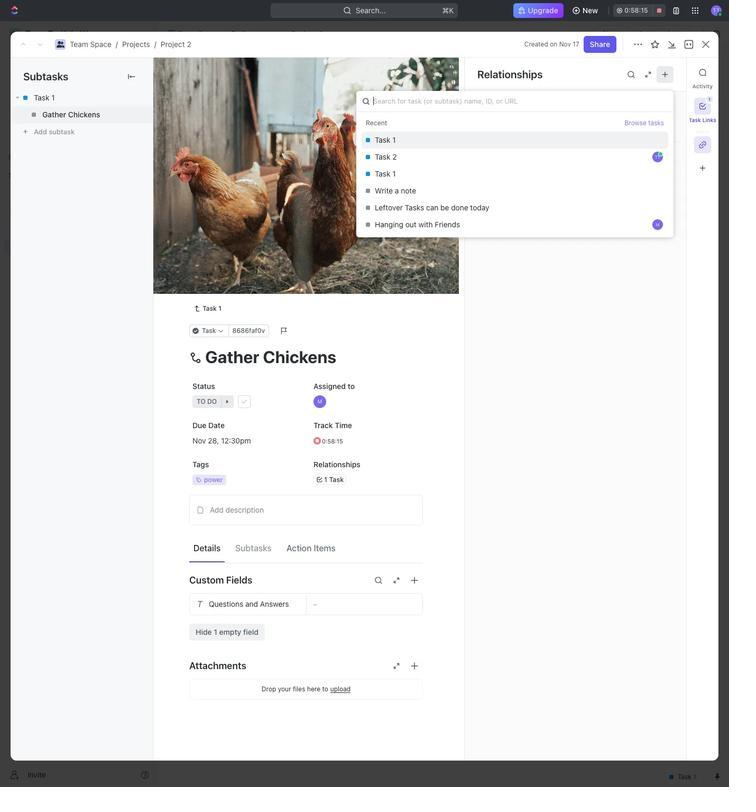 Task type: describe. For each thing, give the bounding box(es) containing it.
invite
[[28, 770, 46, 779]]

here
[[307, 685, 321, 693]]

2 vertical spatial project
[[184, 63, 231, 80]]

automations button
[[633, 26, 688, 42]]

1 vertical spatial task 2
[[213, 202, 236, 211]]

home link
[[4, 51, 153, 68]]

customize button
[[626, 95, 680, 110]]

add up do on the left
[[213, 220, 227, 229]]

leftover
[[375, 203, 403, 212]]

1 vertical spatial task 1 link
[[189, 302, 226, 315]]

attachments
[[189, 661, 246, 672]]

nov
[[559, 40, 571, 48]]

status
[[193, 382, 215, 391]]

‎task 1
[[375, 169, 396, 178]]

out
[[406, 220, 417, 229]]

track
[[314, 421, 333, 430]]

1 vertical spatial project
[[161, 40, 185, 49]]

1 horizontal spatial team space link
[[164, 28, 222, 40]]

favorites
[[8, 153, 36, 161]]

1 button inside task sidebar navigation tab list
[[694, 96, 713, 115]]

calendar
[[270, 98, 301, 107]]

gather
[[42, 110, 66, 119]]

task inside tab list
[[689, 117, 701, 123]]

favorites button
[[4, 151, 41, 164]]

⌘k
[[443, 6, 454, 15]]

correct typos
[[510, 148, 556, 156]]

inbox
[[25, 73, 44, 82]]

board link
[[195, 95, 218, 110]]

dashboards link
[[4, 105, 153, 122]]

1 horizontal spatial add task
[[284, 149, 312, 157]]

files
[[293, 685, 305, 693]]

1 inside custom fields element
[[214, 628, 217, 637]]

correct
[[510, 148, 535, 156]]

fields
[[226, 575, 253, 586]]

customize
[[639, 98, 676, 107]]

browse
[[625, 119, 647, 127]]

items
[[314, 544, 336, 553]]

links
[[703, 117, 717, 123]]

team space
[[178, 29, 219, 38]]

share button down new
[[596, 25, 629, 42]]

8686faf0v button
[[228, 325, 269, 337]]

team for team space / projects / project 2
[[70, 40, 88, 49]]

track time
[[314, 421, 352, 430]]

space for team space
[[198, 29, 219, 38]]

automations
[[639, 29, 683, 38]]

search...
[[356, 6, 386, 15]]

tasks
[[649, 119, 664, 127]]

board
[[197, 98, 218, 107]]

1 button for 1
[[237, 183, 251, 194]]

do
[[207, 250, 216, 258]]

0:58:15 button
[[614, 4, 666, 17]]

17
[[573, 40, 580, 48]]

1 vertical spatial share
[[590, 40, 610, 49]]

0 vertical spatial project 2
[[292, 29, 323, 38]]

a
[[395, 186, 399, 195]]

created
[[525, 40, 548, 48]]

questions and answers
[[209, 600, 289, 609]]

in
[[196, 149, 203, 157]]

progress
[[205, 149, 239, 157]]

0 vertical spatial share
[[602, 29, 622, 38]]

subtasks inside button
[[235, 544, 272, 553]]

1 horizontal spatial projects link
[[228, 28, 272, 40]]

assigned to
[[314, 382, 355, 391]]

add inside 'button'
[[210, 505, 224, 514]]

hide for hide 1 empty field
[[196, 628, 212, 637]]

references
[[488, 212, 533, 221]]

attachments button
[[189, 654, 423, 679]]

team for team space
[[178, 29, 196, 38]]

team space / projects / project 2
[[70, 40, 191, 49]]

name
[[478, 129, 495, 137]]

add down calendar link
[[284, 149, 296, 157]]

task sidebar content section
[[464, 58, 729, 761]]

action items button
[[282, 539, 340, 558]]

list link
[[235, 95, 250, 110]]

in progress
[[196, 149, 239, 157]]

list
[[238, 98, 250, 107]]

0 horizontal spatial team space link
[[70, 40, 112, 49]]

be
[[441, 203, 449, 212]]

inbox link
[[4, 69, 153, 86]]

today
[[470, 203, 490, 212]]

task links
[[689, 117, 717, 123]]

space for team space / projects / project 2
[[90, 40, 112, 49]]

your
[[278, 685, 291, 693]]

tt
[[655, 154, 661, 160]]

hide 1 empty field
[[196, 628, 259, 637]]

activity
[[693, 83, 713, 89]]

assignees
[[441, 124, 472, 132]]

answers
[[260, 600, 289, 609]]

due
[[193, 421, 206, 430]]

write
[[375, 186, 393, 195]]

user group image inside tree
[[11, 207, 19, 214]]

upgrade
[[528, 6, 558, 15]]

0:58:15
[[625, 6, 648, 14]]

to inside drop your files here to upload
[[322, 685, 328, 693]]

description
[[226, 505, 264, 514]]



Task type: locate. For each thing, give the bounding box(es) containing it.
to right assigned at the left of page
[[348, 382, 355, 391]]

0 horizontal spatial space
[[90, 40, 112, 49]]

user group image down spaces
[[11, 207, 19, 214]]

1 inside linked 1
[[518, 106, 522, 115]]

0 vertical spatial 1 button
[[694, 96, 713, 115]]

0 horizontal spatial user group image
[[11, 207, 19, 214]]

0 horizontal spatial relationships
[[314, 460, 361, 469]]

8686faf0v
[[232, 327, 265, 335]]

empty
[[219, 628, 241, 637]]

custom
[[189, 575, 224, 586]]

space
[[198, 29, 219, 38], [90, 40, 112, 49]]

1 vertical spatial to
[[348, 382, 355, 391]]

gantt link
[[357, 95, 379, 110]]

date
[[208, 421, 225, 430]]

1 vertical spatial hide
[[196, 628, 212, 637]]

2 vertical spatial 1 button
[[238, 202, 252, 212]]

custom fields button
[[189, 568, 423, 593]]

0 horizontal spatial projects link
[[122, 40, 150, 49]]

hide for hide
[[549, 124, 563, 132]]

0 vertical spatial project
[[292, 29, 317, 38]]

subtasks button
[[231, 539, 276, 558]]

subtasks up fields
[[235, 544, 272, 553]]

project 2
[[292, 29, 323, 38], [184, 63, 246, 80]]

1 horizontal spatial task 1 link
[[189, 302, 226, 315]]

1 horizontal spatial to
[[322, 685, 328, 693]]

gantt
[[359, 98, 379, 107]]

2 vertical spatial add task button
[[208, 219, 249, 232]]

subtasks down home
[[23, 70, 68, 83]]

Edit task name text field
[[189, 347, 423, 367]]

0 horizontal spatial to
[[196, 250, 205, 258]]

add task up customize
[[653, 68, 685, 77]]

1 horizontal spatial team
[[178, 29, 196, 38]]

linked 1
[[488, 106, 522, 115]]

hanging
[[375, 220, 404, 229]]

task sidebar navigation tab list
[[689, 64, 717, 177]]

1 horizontal spatial space
[[198, 29, 219, 38]]

drop
[[262, 685, 276, 693]]

relationships up search for task (or subtask) name, id, or url text field
[[478, 68, 543, 80]]

0 vertical spatial add task
[[653, 68, 685, 77]]

1 vertical spatial projects
[[122, 40, 150, 49]]

0 vertical spatial task 2
[[375, 152, 397, 161]]

to right here
[[322, 685, 328, 693]]

hide up the typos
[[549, 124, 563, 132]]

1 vertical spatial add task
[[284, 149, 312, 157]]

0 vertical spatial team
[[178, 29, 196, 38]]

1 vertical spatial team
[[70, 40, 88, 49]]

table link
[[319, 95, 340, 110]]

2 vertical spatial to
[[322, 685, 328, 693]]

action
[[287, 544, 312, 553]]

friends
[[435, 220, 460, 229]]

add up customize
[[653, 68, 667, 77]]

with
[[419, 220, 433, 229]]

assignees button
[[428, 122, 477, 134]]

share
[[602, 29, 622, 38], [590, 40, 610, 49]]

chickens
[[68, 110, 100, 119]]

docs link
[[4, 87, 153, 104]]

0 horizontal spatial task 2
[[213, 202, 236, 211]]

write a note
[[375, 186, 416, 195]]

custom fields
[[189, 575, 253, 586]]

user group image
[[168, 31, 175, 36], [56, 41, 64, 48], [11, 207, 19, 214]]

spaces
[[8, 171, 31, 179]]

upgrade link
[[513, 3, 564, 18]]

task 2
[[375, 152, 397, 161], [213, 202, 236, 211]]

1 horizontal spatial hide
[[549, 124, 563, 132]]

0 vertical spatial hide
[[549, 124, 563, 132]]

1 horizontal spatial add task button
[[271, 147, 316, 160]]

0 vertical spatial relationships
[[478, 68, 543, 80]]

add task button up do on the left
[[208, 219, 249, 232]]

tree
[[4, 184, 153, 327]]

0 horizontal spatial hide
[[196, 628, 212, 637]]

1 vertical spatial 1 button
[[237, 183, 251, 194]]

hide left empty
[[196, 628, 212, 637]]

add description button
[[193, 502, 419, 519]]

dashboards
[[25, 109, 66, 118]]

gather chickens link
[[11, 106, 153, 123]]

sidebar navigation
[[0, 21, 158, 788]]

hide
[[549, 124, 563, 132], [196, 628, 212, 637]]

relationships inside "task sidebar content" section
[[478, 68, 543, 80]]

1 horizontal spatial subtasks
[[235, 544, 272, 553]]

1 vertical spatial user group image
[[56, 41, 64, 48]]

0 horizontal spatial projects
[[122, 40, 150, 49]]

browse tasks
[[625, 119, 664, 127]]

1 horizontal spatial user group image
[[56, 41, 64, 48]]

0 vertical spatial add task button
[[647, 64, 691, 81]]

1 horizontal spatial relationships
[[478, 68, 543, 80]]

share down new button
[[602, 29, 622, 38]]

‎task
[[375, 169, 391, 178]]

hide inside custom fields element
[[196, 628, 212, 637]]

to left do on the left
[[196, 250, 205, 258]]

linked
[[488, 106, 514, 115]]

projects
[[242, 29, 270, 38], [122, 40, 150, 49]]

set value for questions and answers custom field image
[[313, 601, 416, 608]]

2 vertical spatial add task
[[213, 220, 244, 229]]

0 vertical spatial to
[[196, 250, 205, 258]]

1 vertical spatial relationships
[[314, 460, 361, 469]]

2 horizontal spatial to
[[348, 382, 355, 391]]

add task down calendar
[[284, 149, 312, 157]]

0 vertical spatial space
[[198, 29, 219, 38]]

task 1 link
[[11, 89, 153, 106], [189, 302, 226, 315]]

0 vertical spatial task 1 link
[[11, 89, 153, 106]]

done
[[451, 203, 468, 212]]

Search tasks... text field
[[598, 120, 703, 136]]

to do
[[196, 250, 216, 258]]

custom fields element
[[189, 593, 423, 641]]

add task for the add task button to the top
[[653, 68, 685, 77]]

on
[[550, 40, 558, 48]]

user group image left team space
[[168, 31, 175, 36]]

add
[[653, 68, 667, 77], [284, 149, 296, 157], [213, 220, 227, 229], [210, 505, 224, 514]]

time
[[335, 421, 352, 430]]

add left description at the left bottom of the page
[[210, 505, 224, 514]]

to
[[196, 250, 205, 258], [348, 382, 355, 391], [322, 685, 328, 693]]

tags
[[193, 460, 209, 469]]

2 horizontal spatial add task button
[[647, 64, 691, 81]]

2 vertical spatial user group image
[[11, 207, 19, 214]]

share button
[[596, 25, 629, 42], [584, 36, 617, 53]]

1 horizontal spatial project 2 link
[[279, 28, 326, 40]]

new button
[[568, 2, 605, 19]]

due date
[[193, 421, 225, 430]]

add task button
[[647, 64, 691, 81], [271, 147, 316, 160], [208, 219, 249, 232]]

1 horizontal spatial projects
[[242, 29, 270, 38]]

1 horizontal spatial task 2
[[375, 152, 397, 161]]

Search for task (or subtask) name, ID, or URL text field
[[356, 91, 674, 112]]

tree inside sidebar navigation
[[4, 184, 153, 327]]

1 vertical spatial add task button
[[271, 147, 316, 160]]

hanging out with friends
[[375, 220, 460, 229]]

recent
[[366, 119, 387, 127]]

0 vertical spatial subtasks
[[23, 70, 68, 83]]

1 vertical spatial subtasks
[[235, 544, 272, 553]]

1
[[51, 93, 55, 102], [709, 97, 711, 102], [518, 106, 522, 115], [393, 135, 396, 144], [393, 169, 396, 178], [231, 184, 235, 193], [247, 184, 250, 192], [248, 203, 251, 211], [219, 304, 222, 312], [324, 475, 327, 484], [214, 628, 217, 637]]

subtasks
[[23, 70, 68, 83], [235, 544, 272, 553]]

1 button for 2
[[238, 202, 252, 212]]

0 horizontal spatial subtasks
[[23, 70, 68, 83]]

add description
[[210, 505, 264, 514]]

user group image up home link
[[56, 41, 64, 48]]

1 vertical spatial space
[[90, 40, 112, 49]]

upload
[[330, 686, 351, 693]]

note
[[401, 186, 416, 195]]

0 horizontal spatial add task
[[213, 220, 244, 229]]

relationships up 1 task
[[314, 460, 361, 469]]

1 button
[[694, 96, 713, 115], [237, 183, 251, 194], [238, 202, 252, 212]]

share right 17
[[590, 40, 610, 49]]

details button
[[189, 539, 225, 558]]

0 horizontal spatial project 2 link
[[161, 40, 191, 49]]

correct typos link
[[497, 143, 581, 161]]

share button right 17
[[584, 36, 617, 53]]

1 inside task sidebar navigation tab list
[[709, 97, 711, 102]]

team
[[178, 29, 196, 38], [70, 40, 88, 49]]

project
[[292, 29, 317, 38], [161, 40, 185, 49], [184, 63, 231, 80]]

0 vertical spatial user group image
[[168, 31, 175, 36]]

questions
[[209, 600, 243, 609]]

task 2 up ‎task 1
[[375, 152, 397, 161]]

0 horizontal spatial project 2
[[184, 63, 246, 80]]

hide inside button
[[549, 124, 563, 132]]

created on nov 17
[[525, 40, 580, 48]]

can
[[426, 203, 439, 212]]

gather chickens
[[42, 110, 100, 119]]

leftover tasks can be done today
[[375, 203, 490, 212]]

add task button up customize
[[647, 64, 691, 81]]

2 inside project 2 link
[[319, 29, 323, 38]]

add task
[[653, 68, 685, 77], [284, 149, 312, 157], [213, 220, 244, 229]]

1 vertical spatial project 2
[[184, 63, 246, 80]]

0 vertical spatial projects
[[242, 29, 270, 38]]

field
[[243, 628, 259, 637]]

0 horizontal spatial team
[[70, 40, 88, 49]]

0 horizontal spatial add task button
[[208, 219, 249, 232]]

2 horizontal spatial user group image
[[168, 31, 175, 36]]

add task button down calendar link
[[271, 147, 316, 160]]

2 horizontal spatial add task
[[653, 68, 685, 77]]

projects link
[[228, 28, 272, 40], [122, 40, 150, 49]]

add task for the left the add task button
[[213, 220, 244, 229]]

and
[[245, 600, 258, 609]]

1 horizontal spatial project 2
[[292, 29, 323, 38]]

table
[[321, 98, 340, 107]]

0 horizontal spatial task 1 link
[[11, 89, 153, 106]]

task 2 up do on the left
[[213, 202, 236, 211]]

add task up do on the left
[[213, 220, 244, 229]]



Task type: vqa. For each thing, say whether or not it's contained in the screenshot.
the share associated with share button underneath New on the right of page
yes



